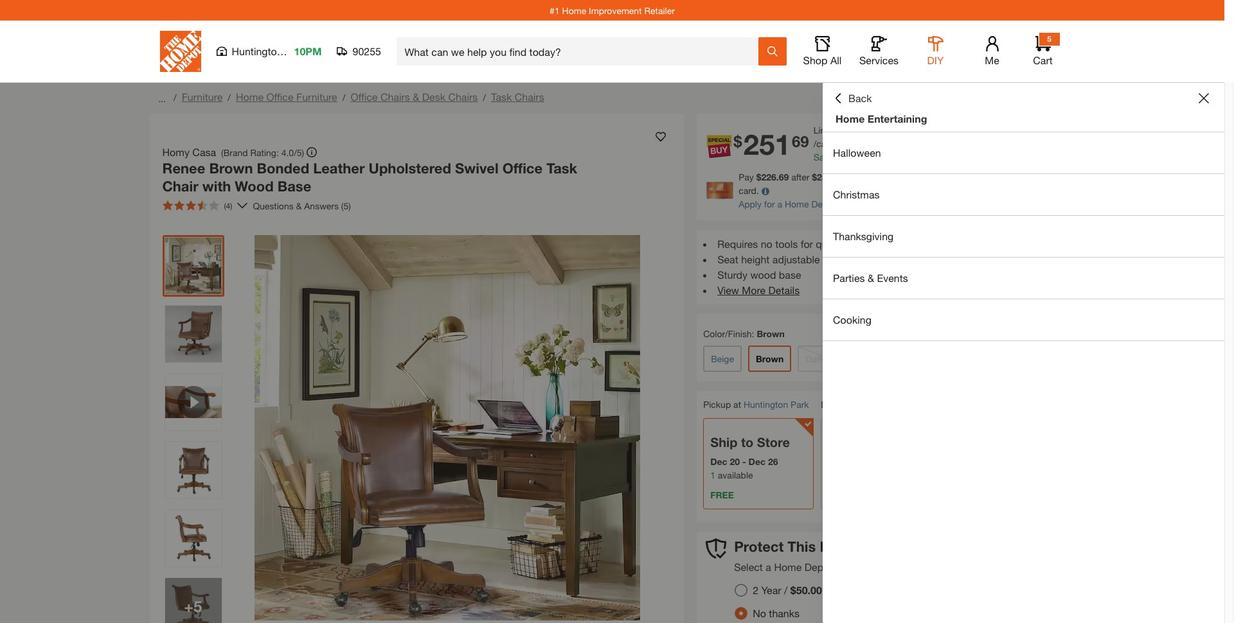 Task type: locate. For each thing, give the bounding box(es) containing it.
pickup at huntington park
[[703, 399, 809, 410]]

halloween
[[833, 147, 881, 159]]

0 horizontal spatial park
[[285, 45, 306, 57]]

select
[[734, 561, 763, 574]]

menu containing halloween
[[823, 132, 1225, 341]]

25 left (
[[859, 152, 869, 163]]

0 vertical spatial huntington
[[232, 45, 283, 57]]

a down 226.69
[[778, 199, 782, 210]]

2 dec from the left
[[749, 456, 766, 467]]

1 horizontal spatial 20
[[836, 125, 846, 136]]

card
[[883, 199, 902, 210]]

/5)
[[294, 147, 304, 158]]

more
[[742, 284, 766, 296]]

drawer close image
[[1199, 93, 1209, 104]]

office inside renee brown bonded leather upholstered swivel office task chair with wood base
[[503, 160, 543, 177]]

allstate
[[923, 561, 957, 574]]

services button
[[859, 36, 900, 67]]

...
[[158, 93, 166, 104]]

20 left the per
[[836, 125, 846, 136]]

furniture right ...
[[182, 91, 223, 103]]

0 vertical spatial brown
[[209, 160, 253, 177]]

0 horizontal spatial chairs
[[381, 91, 410, 103]]

after
[[792, 172, 810, 183]]

office down huntington park
[[266, 91, 294, 103]]

1 horizontal spatial furniture
[[296, 91, 337, 103]]

... button
[[156, 89, 168, 107]]

& left events
[[868, 272, 874, 284]]

226.69
[[761, 172, 789, 183]]

90255 button
[[337, 45, 382, 58]]

back
[[849, 92, 872, 104]]

2 vertical spatial a
[[766, 561, 771, 574]]

home right #1
[[562, 5, 586, 16]]

depot down item at the right bottom of page
[[805, 561, 833, 574]]

to up -
[[741, 435, 754, 450]]

office
[[266, 91, 294, 103], [351, 91, 378, 103], [503, 160, 543, 177]]

5
[[1047, 34, 1052, 44]]

#1
[[550, 5, 560, 16]]

0 vertical spatial to
[[863, 399, 871, 410]]

chair
[[162, 178, 198, 194]]

& left desk in the top left of the page
[[413, 91, 419, 103]]

depot down 'off'
[[812, 199, 836, 210]]

160
[[841, 152, 856, 163]]

to inside ship to store dec 20 - dec 26 1 available
[[741, 435, 754, 450]]

brown homy casa task chairs renee 64.0 image
[[165, 238, 221, 294]]

1
[[711, 470, 716, 481]]

2 horizontal spatial chairs
[[515, 91, 544, 103]]

1 horizontal spatial .
[[865, 138, 867, 149]]

limit
[[814, 125, 833, 136]]

base
[[278, 178, 311, 194]]

1 horizontal spatial task
[[547, 160, 577, 177]]

year
[[762, 585, 782, 597]]

1 chairs from the left
[[381, 91, 410, 103]]

option group
[[730, 579, 832, 624]]

0 horizontal spatial office
[[266, 91, 294, 103]]

& inside ... / furniture / home office furniture / office chairs & desk chairs / task chairs
[[413, 91, 419, 103]]

39
[[874, 152, 884, 163]]

upholstered
[[369, 160, 451, 177]]

1 vertical spatial for
[[801, 238, 813, 250]]

a
[[1029, 172, 1034, 183], [778, 199, 782, 210], [766, 561, 771, 574]]

purchase
[[931, 172, 968, 183]]

parties & events link
[[823, 258, 1225, 299]]

adjustable
[[773, 253, 820, 266]]

/ right ... 'button'
[[174, 92, 177, 103]]

renee
[[162, 160, 205, 177]]

thanksgiving link
[[823, 216, 1225, 257]]

2 horizontal spatial a
[[1029, 172, 1034, 183]]

a right select
[[766, 561, 771, 574]]

0 horizontal spatial &
[[296, 200, 302, 211]]

huntington
[[232, 45, 283, 57], [744, 399, 788, 410]]

by
[[909, 561, 920, 574]]

1 horizontal spatial &
[[413, 91, 419, 103]]

for up adjustable
[[801, 238, 813, 250]]

dec up 1
[[711, 456, 728, 467]]

home right furniture link
[[236, 91, 264, 103]]

0 horizontal spatial task
[[491, 91, 512, 103]]

0 horizontal spatial .
[[856, 152, 859, 163]]

/ left the task chairs link
[[483, 92, 486, 103]]

opening
[[994, 172, 1026, 183]]

for:
[[960, 561, 975, 574]]

color/finish : brown
[[703, 329, 785, 339]]

home up '2 year / $50.00'
[[774, 561, 802, 574]]

to right the delivering
[[863, 399, 871, 410]]

your total qualifying purchase upon opening a new card.
[[739, 172, 1053, 196]]

office right swivel
[[503, 160, 543, 177]]

1 horizontal spatial huntington
[[744, 399, 788, 410]]

home down "back" button
[[836, 113, 865, 125]]

1 vertical spatial task
[[547, 160, 577, 177]]

home
[[562, 5, 586, 16], [236, 91, 264, 103], [836, 113, 865, 125], [785, 199, 809, 210], [774, 561, 802, 574]]

shop
[[803, 54, 828, 66]]

0 horizontal spatial huntington
[[232, 45, 283, 57]]

1 horizontal spatial a
[[778, 199, 782, 210]]

brown inside button
[[756, 354, 784, 365]]

1 horizontal spatial office
[[351, 91, 378, 103]]

& inside parties & events link
[[868, 272, 874, 284]]

task inside ... / furniture / home office furniture / office chairs & desk chairs / task chairs
[[491, 91, 512, 103]]

1 horizontal spatial to
[[863, 399, 871, 410]]

the home depot logo image
[[160, 31, 201, 72]]

office down 90255 button
[[351, 91, 378, 103]]

0 vertical spatial .
[[865, 138, 867, 149]]

height
[[741, 253, 770, 266]]

chairs
[[381, 91, 410, 103], [448, 91, 478, 103], [515, 91, 544, 103]]

ship to store dec 20 - dec 26 1 available
[[711, 435, 790, 481]]

details
[[769, 284, 800, 296]]

1 vertical spatial 20
[[730, 456, 740, 467]]

a left new
[[1029, 172, 1034, 183]]

0 vertical spatial task
[[491, 91, 512, 103]]

1 vertical spatial to
[[741, 435, 754, 450]]

for down info icon
[[764, 199, 775, 210]]

0 horizontal spatial dec
[[711, 456, 728, 467]]

0 vertical spatial a
[[1029, 172, 1034, 183]]

1 vertical spatial 25
[[817, 172, 827, 183]]

brown homy casa task chairs renee 4f.3 image
[[165, 510, 221, 567]]

1 horizontal spatial dec
[[749, 456, 766, 467]]

brown down the color/finish : brown
[[756, 354, 784, 365]]

1 vertical spatial park
[[791, 399, 809, 410]]

huntington left 10pm
[[232, 45, 283, 57]]

1 vertical spatial depot
[[805, 561, 833, 574]]

2 horizontal spatial &
[[868, 272, 874, 284]]

brown inside renee brown bonded leather upholstered swivel office task chair with wood base
[[209, 160, 253, 177]]

improvement
[[589, 5, 642, 16]]

dec right -
[[749, 456, 766, 467]]

.
[[865, 138, 867, 149], [856, 152, 859, 163]]

2 vertical spatial &
[[868, 272, 874, 284]]

1 horizontal spatial for
[[801, 238, 813, 250]]

huntington right at in the bottom of the page
[[744, 399, 788, 410]]

69
[[792, 133, 809, 151]]

0 horizontal spatial 20
[[730, 456, 740, 467]]

store
[[757, 435, 790, 450]]

home office furniture link
[[236, 91, 337, 103]]

park up home office furniture link
[[285, 45, 306, 57]]

1 horizontal spatial chairs
[[448, 91, 478, 103]]

0 horizontal spatial for
[[764, 199, 775, 210]]

25 left 'off'
[[817, 172, 827, 183]]

1 horizontal spatial 25
[[859, 152, 869, 163]]

furniture down 10pm
[[296, 91, 337, 103]]

$
[[734, 133, 742, 151], [845, 138, 850, 149], [836, 152, 841, 163], [756, 172, 761, 183], [812, 172, 817, 183]]

0 horizontal spatial to
[[741, 435, 754, 450]]

0 vertical spatial &
[[413, 91, 419, 103]]

park left the delivering
[[791, 399, 809, 410]]

$ left 251 on the top
[[734, 133, 742, 151]]

brown down (brand at the left of page
[[209, 160, 253, 177]]

$ inside $ 251 69
[[734, 133, 742, 151]]

1 vertical spatial &
[[296, 200, 302, 211]]

per
[[848, 125, 861, 136]]

easy
[[864, 238, 885, 250]]

1 vertical spatial a
[[778, 199, 782, 210]]

0 horizontal spatial a
[[766, 561, 771, 574]]

answers
[[304, 200, 339, 211]]

menu
[[823, 132, 1225, 341]]

qualifying
[[890, 172, 929, 183]]

0 vertical spatial for
[[764, 199, 775, 210]]

entertaining
[[868, 113, 927, 125]]

park
[[285, 45, 306, 57], [791, 399, 809, 410]]

0 vertical spatial 20
[[836, 125, 846, 136]]

tools
[[776, 238, 798, 250]]

2 horizontal spatial office
[[503, 160, 543, 177]]

this
[[788, 539, 816, 555]]

apply
[[739, 199, 762, 210]]

4.0
[[281, 147, 294, 158]]

/ right furniture link
[[228, 92, 231, 103]]

0 horizontal spatial furniture
[[182, 91, 223, 103]]

beige button
[[703, 346, 742, 372]]

2 vertical spatial brown
[[756, 354, 784, 365]]

seat
[[718, 253, 739, 266]]

brown right ":"
[[757, 329, 785, 339]]

office chairs & desk chairs link
[[351, 91, 478, 103]]

/carton
[[814, 138, 842, 149]]

view
[[718, 284, 739, 296]]

$ 251 69
[[734, 128, 809, 162]]

& down base
[[296, 200, 302, 211]]

for inside requires no tools for quick and easy assembly seat height adjustable sturdy wood base view more details
[[801, 238, 813, 250]]

available
[[718, 470, 753, 481]]

dec
[[711, 456, 728, 467], [749, 456, 766, 467]]

(brand
[[221, 147, 248, 158]]

order
[[864, 125, 885, 136]]

protect this item select a home depot protection plan by allstate for:
[[734, 539, 975, 574]]

consumer
[[839, 199, 880, 210]]

0 vertical spatial 25
[[859, 152, 869, 163]]

1 vertical spatial .
[[856, 152, 859, 163]]

delivering
[[821, 399, 861, 410]]

20 left -
[[730, 456, 740, 467]]



Task type: describe. For each thing, give the bounding box(es) containing it.
events
[[877, 272, 908, 284]]

$ right after
[[812, 172, 817, 183]]

$ up the 160
[[845, 138, 850, 149]]

questions & answers (5)
[[253, 200, 351, 211]]

/ down 90255 button
[[342, 92, 345, 103]]

(4) link
[[157, 195, 248, 216]]

huntington park button
[[744, 399, 809, 410]]

0 vertical spatial park
[[285, 45, 306, 57]]

base
[[779, 269, 801, 281]]

a inside the protect this item select a home depot protection plan by allstate for:
[[766, 561, 771, 574]]

:
[[752, 329, 754, 339]]

back button
[[833, 92, 872, 105]]

25 inside limit 20 per order /carton $ 411 . 94 save $ 160 . 25 ( 39 %)
[[859, 152, 869, 163]]

rating:
[[250, 147, 279, 158]]

251
[[744, 128, 791, 162]]

pay $ 226.69 after $ 25 off
[[739, 172, 847, 183]]

swivel
[[455, 160, 499, 177]]

depot inside the protect this item select a home depot protection plan by allstate for:
[[805, 561, 833, 574]]

apply for a home depot consumer card
[[739, 199, 902, 210]]

... / furniture / home office furniture / office chairs & desk chairs / task chairs
[[156, 91, 544, 104]]

brown homy casa task chairs renee c3.2 image
[[165, 442, 221, 499]]

christmas link
[[823, 174, 1225, 215]]

wood
[[751, 269, 776, 281]]

a inside 'your total qualifying purchase upon opening a new card.'
[[1029, 172, 1034, 183]]

1 vertical spatial brown
[[757, 329, 785, 339]]

renee brown bonded leather upholstered swivel office task chair with wood base
[[162, 160, 577, 194]]

thanks
[[769, 608, 800, 620]]

no thanks
[[753, 608, 800, 620]]

free
[[711, 490, 734, 501]]

christmas
[[833, 188, 880, 201]]

furniture link
[[182, 91, 223, 103]]

desk
[[422, 91, 446, 103]]

home entertaining
[[836, 113, 927, 125]]

thanksgiving
[[833, 230, 894, 242]]

save
[[814, 152, 834, 163]]

3.5 stars image
[[162, 201, 219, 211]]

& for questions & answers (5)
[[296, 200, 302, 211]]

to for ship
[[741, 435, 754, 450]]

& for parties & events
[[868, 272, 874, 284]]

services
[[860, 54, 899, 66]]

me button
[[972, 36, 1013, 67]]

option group containing 2 year /
[[730, 579, 832, 624]]

home inside the protect this item select a home depot protection plan by allstate for:
[[774, 561, 802, 574]]

1 vertical spatial huntington
[[744, 399, 788, 410]]

plan
[[886, 561, 906, 574]]

#1 home improvement retailer
[[550, 5, 675, 16]]

feedback link image
[[1217, 217, 1234, 287]]

brown homy casa task chairs renee 1f.4 image
[[165, 579, 221, 624]]

(4) button
[[157, 195, 237, 216]]

$50.00
[[791, 585, 822, 597]]

cooking
[[833, 314, 872, 326]]

homy casa
[[162, 146, 216, 158]]

requires no tools for quick and easy assembly seat height adjustable sturdy wood base view more details
[[718, 238, 932, 296]]

parties
[[833, 272, 865, 284]]

94
[[867, 138, 877, 149]]

apply now image
[[707, 182, 739, 199]]

pickup
[[703, 399, 731, 410]]

to for delivering
[[863, 399, 871, 410]]

411
[[850, 138, 865, 149]]

0 vertical spatial depot
[[812, 199, 836, 210]]

1 horizontal spatial park
[[791, 399, 809, 410]]

2 chairs from the left
[[448, 91, 478, 103]]

casa
[[192, 146, 216, 158]]

diy
[[927, 54, 944, 66]]

6316524675112 image
[[165, 374, 221, 431]]

new
[[1036, 172, 1053, 183]]

no
[[753, 608, 766, 620]]

me
[[985, 54, 1000, 66]]

What can we help you find today? search field
[[405, 38, 758, 65]]

home down after
[[785, 199, 809, 210]]

home inside ... / furniture / home office furniture / office chairs & desk chairs / task chairs
[[236, 91, 264, 103]]

0 horizontal spatial 25
[[817, 172, 827, 183]]

brown button
[[748, 346, 792, 372]]

(4)
[[224, 201, 232, 211]]

20 inside limit 20 per order /carton $ 411 . 94 save $ 160 . 25 ( 39 %)
[[836, 125, 846, 136]]

protection
[[836, 561, 883, 574]]

upon
[[971, 172, 991, 183]]

3 chairs from the left
[[515, 91, 544, 103]]

ship
[[711, 435, 738, 450]]

shop all button
[[802, 36, 843, 67]]

cart 5
[[1033, 34, 1053, 66]]

2 furniture from the left
[[296, 91, 337, 103]]

1 furniture from the left
[[182, 91, 223, 103]]

/ right year
[[784, 585, 788, 597]]

task inside renee brown bonded leather upholstered swivel office task chair with wood base
[[547, 160, 577, 177]]

(
[[871, 152, 874, 163]]

requires
[[718, 238, 758, 250]]

apply for a home depot consumer card link
[[739, 199, 902, 210]]

your
[[850, 172, 868, 183]]

card.
[[739, 185, 759, 196]]

leather
[[313, 160, 365, 177]]

1 dec from the left
[[711, 456, 728, 467]]

2
[[753, 585, 759, 597]]

%)
[[884, 152, 895, 163]]

beige
[[711, 354, 734, 365]]

questions
[[253, 200, 294, 211]]

brown homy casa task chairs renee e1.1 image
[[165, 306, 221, 363]]

20 inside ship to store dec 20 - dec 26 1 available
[[730, 456, 740, 467]]

pay
[[739, 172, 754, 183]]

$ right pay
[[756, 172, 761, 183]]

(brand rating: 4.0 /5)
[[221, 147, 304, 158]]

$ right save
[[836, 152, 841, 163]]

26
[[768, 456, 778, 467]]

total
[[870, 172, 888, 183]]

delivering to
[[821, 399, 874, 410]]

info image
[[762, 188, 769, 196]]

sturdy
[[718, 269, 748, 281]]

parties & events
[[833, 272, 908, 284]]

2 year / $50.00
[[753, 585, 822, 597]]

diy button
[[915, 36, 956, 67]]

shop all
[[803, 54, 842, 66]]

all
[[831, 54, 842, 66]]



Task type: vqa. For each thing, say whether or not it's contained in the screenshot.
Home in the Protect This Item Select a Home Depot Protection Plan by Allstate for:
yes



